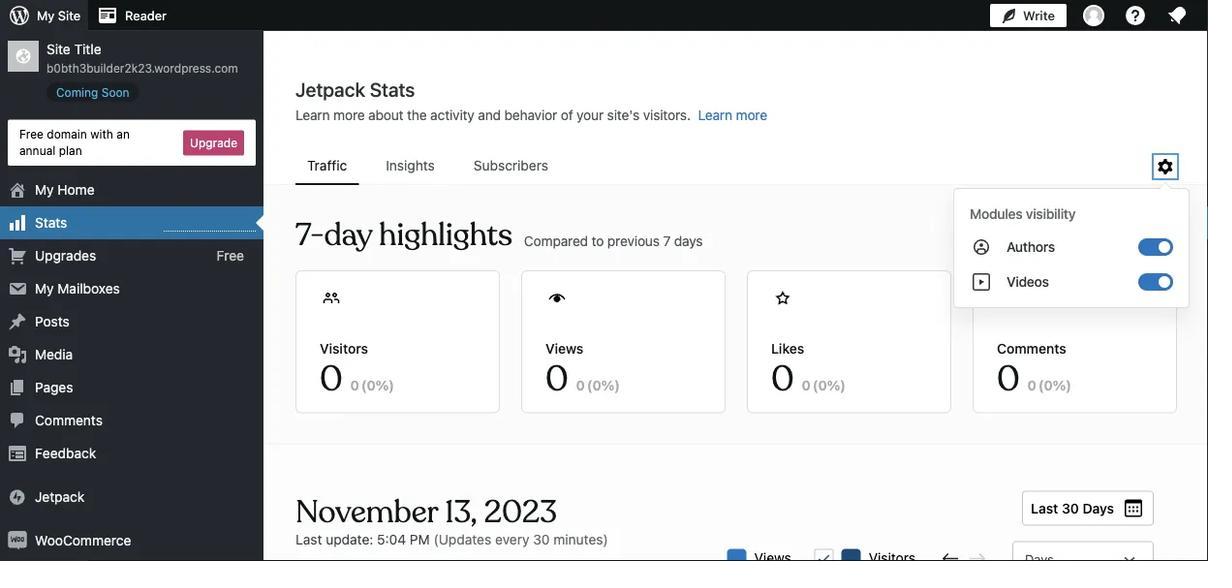 Task type: describe. For each thing, give the bounding box(es) containing it.
7
[[663, 233, 671, 249]]

write link
[[990, 0, 1067, 31]]

upgrades
[[35, 248, 96, 264]]

%) for views 0 0 ( 0 %)
[[601, 377, 620, 393]]

an
[[117, 127, 130, 141]]

tooltip containing modules visibility
[[944, 178, 1190, 308]]

last inside november 13, 2023 last update: 5:04 pm (updates every 30 minutes)
[[296, 531, 322, 547]]

my site
[[37, 8, 81, 23]]

modules visibility
[[970, 206, 1076, 222]]

jetpack link
[[0, 481, 264, 514]]

visitors 0 0 ( 0 %)
[[320, 340, 394, 402]]

13,
[[445, 492, 477, 532]]

more
[[333, 107, 365, 123]]

modules
[[970, 206, 1023, 222]]

5:04
[[377, 531, 406, 547]]

videos
[[1007, 274, 1049, 290]]

last inside button
[[1031, 500, 1059, 516]]

my home link
[[0, 174, 264, 207]]

media link
[[0, 338, 264, 371]]

comments link
[[0, 404, 264, 437]]

30 inside november 13, 2023 last update: 5:04 pm (updates every 30 minutes)
[[533, 531, 550, 547]]

feedback link
[[0, 437, 264, 470]]

traffic link
[[296, 148, 359, 183]]

jetpack stats main content
[[265, 77, 1208, 561]]

free for free domain with an annual plan
[[19, 127, 44, 141]]

reader
[[125, 8, 167, 23]]

coming soon
[[56, 85, 129, 99]]

previous
[[608, 233, 660, 249]]

november 13, 2023 last update: 5:04 pm (updates every 30 minutes)
[[296, 492, 608, 547]]

views
[[546, 340, 584, 356]]

upgrade
[[190, 136, 237, 150]]

learn
[[296, 107, 330, 123]]

jetpack stats
[[296, 78, 415, 100]]

b0bth3builder2k23.wordpress.com
[[47, 61, 238, 75]]

every
[[495, 531, 530, 547]]

minutes)
[[554, 531, 608, 547]]

7-day highlights
[[296, 216, 513, 255]]

pm
[[410, 531, 430, 547]]

my home
[[35, 182, 95, 198]]

2023
[[484, 492, 557, 532]]

posts
[[35, 314, 70, 330]]

title
[[74, 41, 101, 57]]

pages
[[35, 379, 73, 395]]

likes 0 0 ( 0 %)
[[771, 340, 846, 402]]

( for visitors 0 0 ( 0 %)
[[361, 377, 367, 393]]

free domain with an annual plan
[[19, 127, 130, 157]]

views 0 0 ( 0 %)
[[546, 340, 620, 402]]

last 30 days button
[[1023, 491, 1154, 526]]

help image
[[1124, 4, 1147, 27]]

compared
[[524, 233, 588, 249]]

media
[[35, 347, 73, 363]]

comments for comments 0 0 ( 0 %)
[[997, 340, 1067, 356]]

day
[[324, 216, 372, 255]]

menu inside jetpack stats main content
[[296, 148, 1154, 185]]

(updates
[[434, 531, 492, 547]]

site's
[[607, 107, 640, 123]]

soon
[[102, 85, 129, 99]]

jetpack stats learn more about the activity and behavior of your site's visitors. learn more
[[296, 78, 767, 123]]

comments for comments
[[35, 412, 103, 428]]

domain
[[47, 127, 87, 141]]

subscribers
[[474, 157, 548, 173]]



Task type: vqa. For each thing, say whether or not it's contained in the screenshot.
every
yes



Task type: locate. For each thing, give the bounding box(es) containing it.
%) inside comments 0 0 ( 0 %)
[[1053, 377, 1072, 393]]

insights
[[386, 157, 435, 173]]

0 vertical spatial 30
[[1062, 500, 1079, 516]]

to
[[592, 233, 604, 249]]

visitors
[[320, 340, 368, 356]]

30
[[1062, 500, 1079, 516], [533, 531, 550, 547]]

november
[[296, 492, 438, 532]]

woocommerce link
[[0, 524, 264, 557]]

free up annual plan
[[19, 127, 44, 141]]

compared to previous 7 days
[[524, 233, 703, 249]]

insights link
[[374, 148, 447, 183]]

last left "update:"
[[296, 531, 322, 547]]

my left "home"
[[35, 182, 54, 198]]

likes
[[771, 340, 805, 356]]

img image left woocommerce
[[8, 531, 27, 551]]

2 ( from the left
[[587, 377, 593, 393]]

my mailboxes
[[35, 281, 120, 297]]

30 left days
[[1062, 500, 1079, 516]]

1 vertical spatial last
[[296, 531, 322, 547]]

7-
[[296, 216, 324, 255]]

1 ( from the left
[[361, 377, 367, 393]]

comments down videos
[[997, 340, 1067, 356]]

img image left jetpack
[[8, 488, 27, 507]]

img image
[[8, 488, 27, 507], [8, 531, 27, 551]]

learn more link
[[698, 107, 767, 123]]

2 img image from the top
[[8, 531, 27, 551]]

posts link
[[0, 305, 264, 338]]

( for likes 0 0 ( 0 %)
[[813, 377, 818, 393]]

1 vertical spatial img image
[[8, 531, 27, 551]]

0 horizontal spatial last
[[296, 531, 322, 547]]

woocommerce
[[35, 533, 131, 549]]

days
[[1083, 500, 1114, 516]]

1 vertical spatial 30
[[533, 531, 550, 547]]

none checkbox inside jetpack stats main content
[[815, 549, 834, 561]]

highlights
[[379, 216, 513, 255]]

2 vertical spatial my
[[35, 281, 54, 297]]

last
[[1031, 500, 1059, 516], [296, 531, 322, 547]]

annual plan
[[19, 144, 82, 157]]

menu containing traffic
[[296, 148, 1154, 185]]

upgrade button
[[183, 130, 244, 155]]

1 vertical spatial free
[[217, 248, 244, 264]]

activity
[[430, 107, 475, 123]]

( for views 0 0 ( 0 %)
[[587, 377, 593, 393]]

%) for comments 0 0 ( 0 %)
[[1053, 377, 1072, 393]]

days
[[674, 233, 703, 249]]

free for free
[[217, 248, 244, 264]]

30 right every on the bottom of the page
[[533, 531, 550, 547]]

last left days
[[1031, 500, 1059, 516]]

1 horizontal spatial comments
[[997, 340, 1067, 356]]

site left title
[[47, 41, 71, 57]]

last 30 days
[[1031, 500, 1114, 516]]

and
[[478, 107, 501, 123]]

comments up feedback
[[35, 412, 103, 428]]

reader link
[[88, 0, 174, 31]]

home
[[57, 182, 95, 198]]

site up title
[[58, 8, 81, 23]]

comments 0 0 ( 0 %)
[[997, 340, 1072, 402]]

coming
[[56, 85, 98, 99]]

%) inside "visitors 0 0 ( 0 %)"
[[376, 377, 394, 393]]

my for my site
[[37, 8, 55, 23]]

about
[[368, 107, 404, 123]]

free down "highest hourly views 0" image
[[217, 248, 244, 264]]

my profile image
[[1083, 5, 1105, 26]]

traffic
[[307, 157, 347, 173]]

0 horizontal spatial free
[[19, 127, 44, 141]]

3 ( from the left
[[813, 377, 818, 393]]

None checkbox
[[815, 549, 834, 561]]

( inside likes 0 0 ( 0 %)
[[813, 377, 818, 393]]

1 %) from the left
[[376, 377, 394, 393]]

%) for likes 0 0 ( 0 %)
[[827, 377, 846, 393]]

1 vertical spatial site
[[47, 41, 71, 57]]

write
[[1023, 8, 1055, 23]]

my mailboxes link
[[0, 272, 264, 305]]

my up posts
[[35, 281, 54, 297]]

3 %) from the left
[[827, 377, 846, 393]]

img image inside woocommerce link
[[8, 531, 27, 551]]

stats link
[[0, 207, 264, 239]]

site
[[58, 8, 81, 23], [47, 41, 71, 57]]

my inside "link"
[[35, 281, 54, 297]]

my site link
[[0, 0, 88, 31]]

%)
[[376, 377, 394, 393], [601, 377, 620, 393], [827, 377, 846, 393], [1053, 377, 1072, 393]]

4 %) from the left
[[1053, 377, 1072, 393]]

( inside views 0 0 ( 0 %)
[[587, 377, 593, 393]]

authors
[[1007, 239, 1055, 255]]

visitors.
[[643, 107, 691, 123]]

my left reader link
[[37, 8, 55, 23]]

%) inside views 0 0 ( 0 %)
[[601, 377, 620, 393]]

( inside comments 0 0 ( 0 %)
[[1039, 377, 1044, 393]]

30 inside button
[[1062, 500, 1079, 516]]

mailboxes
[[57, 281, 120, 297]]

0 horizontal spatial comments
[[35, 412, 103, 428]]

menu
[[296, 148, 1154, 185]]

comments
[[997, 340, 1067, 356], [35, 412, 103, 428]]

img image inside jetpack link
[[8, 488, 27, 507]]

manage your notifications image
[[1166, 4, 1189, 27]]

1 horizontal spatial free
[[217, 248, 244, 264]]

2 %) from the left
[[601, 377, 620, 393]]

( for comments 0 0 ( 0 %)
[[1039, 377, 1044, 393]]

stats
[[35, 215, 67, 231]]

1 vertical spatial comments
[[35, 412, 103, 428]]

the
[[407, 107, 427, 123]]

your
[[577, 107, 604, 123]]

1 horizontal spatial 30
[[1062, 500, 1079, 516]]

0 vertical spatial site
[[58, 8, 81, 23]]

my for my mailboxes
[[35, 281, 54, 297]]

my
[[37, 8, 55, 23], [35, 182, 54, 198], [35, 281, 54, 297]]

0 horizontal spatial 30
[[533, 531, 550, 547]]

1 horizontal spatial last
[[1031, 500, 1059, 516]]

img image for woocommerce
[[8, 531, 27, 551]]

learn more
[[698, 107, 767, 123]]

feedback
[[35, 445, 96, 461]]

4 ( from the left
[[1039, 377, 1044, 393]]

free inside free domain with an annual plan
[[19, 127, 44, 141]]

with
[[90, 127, 113, 141]]

comments inside comments 0 0 ( 0 %)
[[997, 340, 1067, 356]]

jetpack
[[35, 489, 85, 505]]

my for my home
[[35, 182, 54, 198]]

1 img image from the top
[[8, 488, 27, 507]]

behavior
[[505, 107, 557, 123]]

0 vertical spatial free
[[19, 127, 44, 141]]

tooltip
[[944, 178, 1190, 308]]

%) inside likes 0 0 ( 0 %)
[[827, 377, 846, 393]]

0 vertical spatial my
[[37, 8, 55, 23]]

0 vertical spatial img image
[[8, 488, 27, 507]]

%) for visitors 0 0 ( 0 %)
[[376, 377, 394, 393]]

free
[[19, 127, 44, 141], [217, 248, 244, 264]]

(
[[361, 377, 367, 393], [587, 377, 593, 393], [813, 377, 818, 393], [1039, 377, 1044, 393]]

highest hourly views 0 image
[[164, 219, 256, 232]]

subscribers link
[[462, 148, 560, 183]]

( inside "visitors 0 0 ( 0 %)"
[[361, 377, 367, 393]]

0 vertical spatial comments
[[997, 340, 1067, 356]]

img image for jetpack
[[8, 488, 27, 507]]

update:
[[326, 531, 373, 547]]

site title b0bth3builder2k23.wordpress.com
[[47, 41, 238, 75]]

0 vertical spatial last
[[1031, 500, 1059, 516]]

pages link
[[0, 371, 264, 404]]

of
[[561, 107, 573, 123]]

1 vertical spatial my
[[35, 182, 54, 198]]

site inside site title b0bth3builder2k23.wordpress.com
[[47, 41, 71, 57]]

visibility
[[1026, 206, 1076, 222]]



